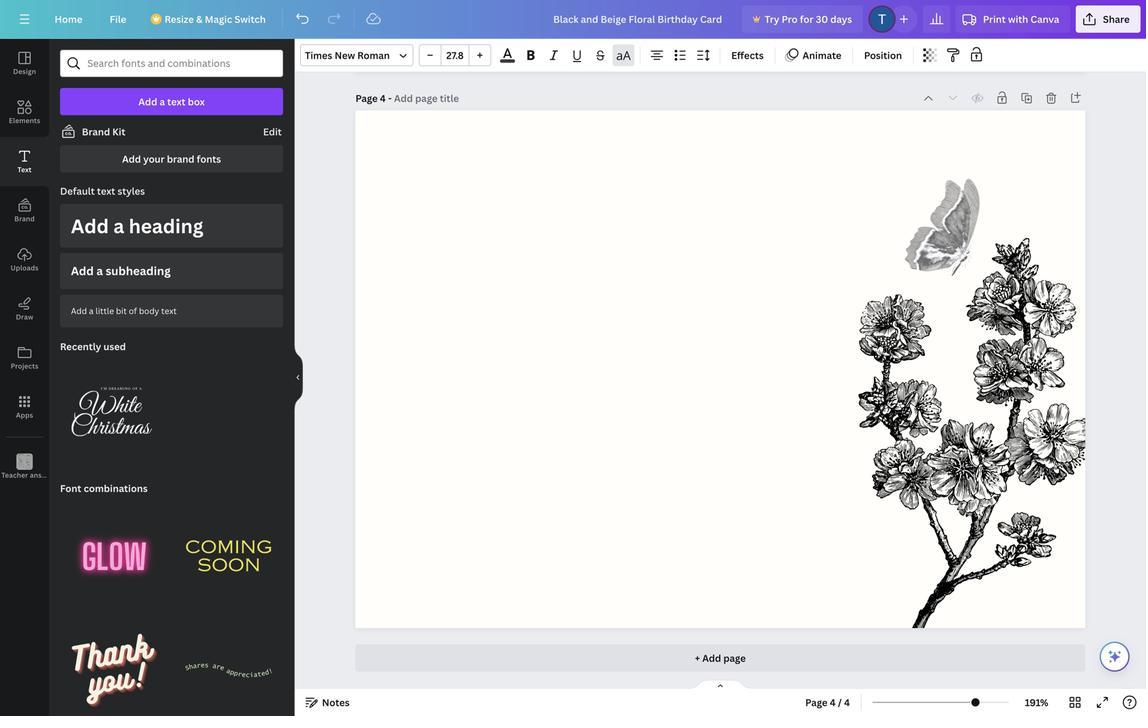 Task type: locate. For each thing, give the bounding box(es) containing it.
text
[[167, 95, 186, 108], [97, 185, 115, 197], [161, 305, 177, 316]]

projects
[[11, 362, 38, 371]]

position button
[[859, 44, 907, 66]]

a inside add a subheading button
[[96, 263, 103, 279]]

a for heading
[[113, 213, 124, 239]]

roman
[[357, 49, 390, 62]]

resize
[[165, 13, 194, 26]]

brand left the kit
[[82, 125, 110, 138]]

body
[[139, 305, 159, 316]]

4 left -
[[380, 92, 386, 105]]

page
[[355, 92, 378, 105], [805, 696, 827, 709]]

add a subheading button
[[60, 253, 283, 289]]

brand inside button
[[14, 214, 35, 223]]

heading
[[129, 213, 203, 239]]

add inside 'add your brand fonts' button
[[122, 152, 141, 165]]

a inside button
[[160, 95, 165, 108]]

add right +
[[702, 652, 721, 665]]

&
[[196, 13, 202, 26]]

text right body at left top
[[161, 305, 177, 316]]

with
[[1008, 13, 1028, 26]]

1 vertical spatial text
[[97, 185, 115, 197]]

page for page 4 / 4
[[805, 696, 827, 709]]

page 4 / 4
[[805, 696, 850, 709]]

home
[[55, 13, 82, 26]]

page left the "/"
[[805, 696, 827, 709]]

print with canva
[[983, 13, 1059, 26]]

answer
[[30, 471, 54, 480]]

times
[[305, 49, 332, 62]]

add inside add a heading button
[[71, 213, 109, 239]]

0 vertical spatial page
[[355, 92, 378, 105]]

4 left the "/"
[[830, 696, 836, 709]]

uploads
[[11, 263, 39, 273]]

default text styles
[[60, 185, 145, 197]]

brand up uploads button
[[14, 214, 35, 223]]

a left box
[[160, 95, 165, 108]]

0 horizontal spatial brand
[[14, 214, 35, 223]]

a down styles
[[113, 213, 124, 239]]

group
[[419, 44, 491, 66]]

30
[[816, 13, 828, 26]]

elements button
[[0, 88, 49, 137]]

styles
[[118, 185, 145, 197]]

0 horizontal spatial 4
[[380, 92, 386, 105]]

add a little bit of body text button
[[60, 295, 283, 327]]

text inside button
[[167, 95, 186, 108]]

switch
[[234, 13, 266, 26]]

add left your
[[122, 152, 141, 165]]

animate button
[[781, 44, 847, 66]]

4 right the "/"
[[844, 696, 850, 709]]

add right side panel tab list
[[71, 263, 94, 279]]

notes button
[[300, 692, 355, 714]]

1 vertical spatial brand
[[14, 214, 35, 223]]

add a heading button
[[60, 204, 283, 248]]

print with canva button
[[956, 5, 1070, 33]]

page inside button
[[805, 696, 827, 709]]

page left -
[[355, 92, 378, 105]]

add inside button
[[138, 95, 157, 108]]

add a text box
[[138, 95, 205, 108]]

animate
[[803, 49, 841, 62]]

a inside button
[[89, 305, 94, 316]]

1 horizontal spatial page
[[805, 696, 827, 709]]

Design title text field
[[542, 5, 737, 33]]

page 4 -
[[355, 92, 394, 105]]

main menu bar
[[0, 0, 1146, 39]]

draw
[[16, 312, 33, 322]]

1 horizontal spatial 4
[[830, 696, 836, 709]]

font
[[60, 482, 81, 495]]

1 vertical spatial page
[[805, 696, 827, 709]]

add your brand fonts
[[122, 152, 221, 165]]

edit
[[263, 125, 282, 138]]

text left styles
[[97, 185, 115, 197]]

4
[[380, 92, 386, 105], [830, 696, 836, 709], [844, 696, 850, 709]]

days
[[830, 13, 852, 26]]

add inside button
[[71, 305, 87, 316]]

a
[[160, 95, 165, 108], [113, 213, 124, 239], [96, 263, 103, 279], [89, 305, 94, 316]]

font combinations
[[60, 482, 148, 495]]

add
[[138, 95, 157, 108], [122, 152, 141, 165], [71, 213, 109, 239], [71, 263, 94, 279], [71, 305, 87, 316], [702, 652, 721, 665]]

#3d3b3a image
[[500, 59, 515, 63]]

2 vertical spatial text
[[161, 305, 177, 316]]

hide image
[[294, 345, 303, 410]]

add for add a little bit of body text
[[71, 305, 87, 316]]

add down the default
[[71, 213, 109, 239]]

0 vertical spatial text
[[167, 95, 186, 108]]

a left subheading
[[96, 263, 103, 279]]

a for text
[[160, 95, 165, 108]]

projects button
[[0, 334, 49, 383]]

brand
[[82, 125, 110, 138], [14, 214, 35, 223]]

a left little
[[89, 305, 94, 316]]

used
[[103, 340, 126, 353]]

effects button
[[726, 44, 769, 66]]

magic
[[205, 13, 232, 26]]

;
[[24, 472, 26, 480]]

apps button
[[0, 383, 49, 432]]

0 vertical spatial brand
[[82, 125, 110, 138]]

add a subheading
[[71, 263, 171, 279]]

add inside + add page button
[[702, 652, 721, 665]]

try pro for 30 days
[[765, 13, 852, 26]]

brand for brand kit
[[82, 125, 110, 138]]

191%
[[1025, 696, 1048, 709]]

brand kit
[[82, 125, 125, 138]]

text inside button
[[161, 305, 177, 316]]

text
[[18, 165, 32, 174]]

add left little
[[71, 305, 87, 316]]

default
[[60, 185, 95, 197]]

side panel tab list
[[0, 39, 71, 492]]

text left box
[[167, 95, 186, 108]]

resize & magic switch button
[[143, 5, 277, 33]]

a for little
[[89, 305, 94, 316]]

1 horizontal spatial brand
[[82, 125, 110, 138]]

edit button
[[262, 124, 283, 139]]

4 for /
[[830, 696, 836, 709]]

add a heading
[[71, 213, 203, 239]]

add inside add a subheading button
[[71, 263, 94, 279]]

a inside add a heading button
[[113, 213, 124, 239]]

add down search fonts and combinations search field
[[138, 95, 157, 108]]

0 horizontal spatial page
[[355, 92, 378, 105]]



Task type: describe. For each thing, give the bounding box(es) containing it.
kit
[[112, 125, 125, 138]]

uploads button
[[0, 235, 49, 284]]

teacher answer keys
[[1, 471, 71, 480]]

page for page 4 -
[[355, 92, 378, 105]]

canva
[[1030, 13, 1059, 26]]

4 for -
[[380, 92, 386, 105]]

design button
[[0, 39, 49, 88]]

+ add page button
[[355, 645, 1085, 672]]

recently
[[60, 340, 101, 353]]

teacher
[[1, 471, 28, 480]]

/
[[838, 696, 842, 709]]

brand button
[[0, 186, 49, 235]]

text button
[[0, 137, 49, 186]]

add for add a text box
[[138, 95, 157, 108]]

add a text box button
[[60, 88, 283, 115]]

a for subheading
[[96, 263, 103, 279]]

– – number field
[[445, 49, 465, 62]]

notes
[[322, 696, 350, 709]]

times new roman button
[[300, 44, 413, 66]]

add for add a heading
[[71, 213, 109, 239]]

add for add your brand fonts
[[122, 152, 141, 165]]

Page title text field
[[394, 91, 460, 105]]

combinations
[[84, 482, 148, 495]]

new
[[335, 49, 355, 62]]

effects
[[731, 49, 764, 62]]

add a little bit of body text
[[71, 305, 177, 316]]

add your brand fonts button
[[60, 145, 283, 173]]

brand
[[167, 152, 194, 165]]

page
[[723, 652, 746, 665]]

resize & magic switch
[[165, 13, 266, 26]]

position
[[864, 49, 902, 62]]

apps
[[16, 411, 33, 420]]

try pro for 30 days button
[[742, 5, 863, 33]]

add for add a subheading
[[71, 263, 94, 279]]

of
[[129, 305, 137, 316]]

canva assistant image
[[1106, 649, 1123, 665]]

file
[[110, 13, 126, 26]]

little
[[96, 305, 114, 316]]

page 4 / 4 button
[[800, 692, 855, 714]]

elements
[[9, 116, 40, 125]]

subheading
[[106, 263, 171, 279]]

-
[[388, 92, 392, 105]]

2 horizontal spatial 4
[[844, 696, 850, 709]]

try
[[765, 13, 779, 26]]

print
[[983, 13, 1006, 26]]

your
[[143, 152, 165, 165]]

for
[[800, 13, 813, 26]]

191% button
[[1014, 692, 1059, 714]]

#3d3b3a image
[[500, 59, 515, 63]]

file button
[[99, 5, 137, 33]]

fonts
[[197, 152, 221, 165]]

pro
[[782, 13, 798, 26]]

design
[[13, 67, 36, 76]]

show pages image
[[688, 679, 753, 690]]

brand for brand
[[14, 214, 35, 223]]

recently used
[[60, 340, 126, 353]]

home link
[[44, 5, 93, 33]]

share button
[[1076, 5, 1141, 33]]

bit
[[116, 305, 127, 316]]

share
[[1103, 13, 1130, 26]]

times new roman
[[305, 49, 390, 62]]

Search fonts and combinations search field
[[87, 50, 256, 76]]

draw button
[[0, 284, 49, 334]]

keys
[[56, 471, 71, 480]]

+
[[695, 652, 700, 665]]

box
[[188, 95, 205, 108]]

+ add page
[[695, 652, 746, 665]]



Task type: vqa. For each thing, say whether or not it's contained in the screenshot.
THE SEARCH FONTS AND COMBINATIONS search box
yes



